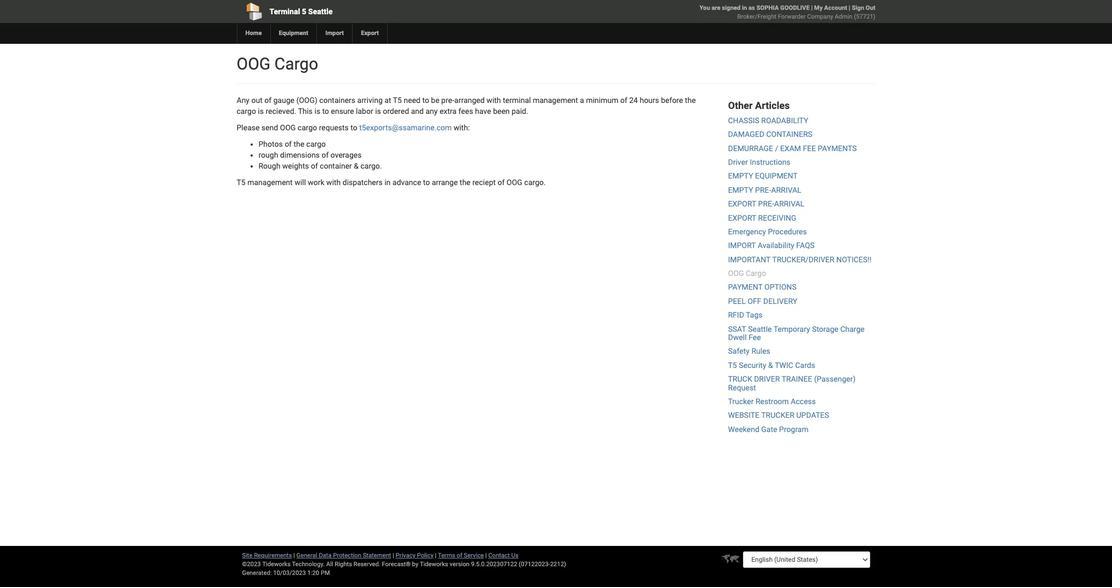 Task type: describe. For each thing, give the bounding box(es) containing it.
admin
[[835, 13, 852, 20]]

1 vertical spatial cargo.
[[524, 178, 546, 187]]

ordered
[[383, 107, 409, 116]]

general data protection statement link
[[296, 553, 391, 560]]

delivery
[[763, 297, 797, 306]]

1 vertical spatial arrival
[[774, 200, 804, 208]]

recieved.
[[266, 107, 296, 116]]

10/03/2023
[[273, 570, 306, 577]]

cargo for send
[[298, 123, 317, 132]]

1 vertical spatial pre-
[[758, 200, 774, 208]]

empty equipment link
[[728, 172, 798, 181]]

you are signed in as sophia goodlive | my account | sign out broker/freight forwarder company admin (57721)
[[700, 4, 875, 20]]

rfid
[[728, 311, 744, 320]]

photos of the cargo rough dimensions of overages rough weights of container & cargo.
[[259, 140, 382, 171]]

to left the arrange
[[423, 178, 430, 187]]

2212)
[[550, 562, 566, 569]]

generated:
[[242, 570, 272, 577]]

3 is from the left
[[375, 107, 381, 116]]

terms
[[438, 553, 455, 560]]

my account link
[[814, 4, 847, 12]]

signed
[[722, 4, 740, 12]]

forwarder
[[778, 13, 806, 20]]

| left general
[[293, 553, 295, 560]]

driver
[[728, 158, 748, 167]]

trucker restroom access link
[[728, 398, 816, 406]]

dimensions
[[280, 151, 320, 160]]

t5 inside 'any out of gauge (oog) containers arriving at t5 need to be pre-arranged with terminal management a minimum of 24 hours before the cargo is recieved. this is to ensure labor is ordered and any extra fees have been paid.'
[[393, 96, 402, 105]]

reserved.
[[354, 562, 380, 569]]

peel off delivery link
[[728, 297, 797, 306]]

weights
[[282, 162, 309, 171]]

0 vertical spatial cargo
[[275, 54, 318, 73]]

privacy
[[396, 553, 416, 560]]

| up forecast®
[[393, 553, 394, 560]]

2 export from the top
[[728, 214, 756, 222]]

exam
[[780, 144, 801, 153]]

cargo for of
[[306, 140, 326, 149]]

| left my
[[811, 4, 813, 12]]

import
[[325, 30, 344, 37]]

out
[[866, 4, 875, 12]]

of right reciept
[[498, 178, 505, 187]]

sign
[[852, 4, 864, 12]]

1:20
[[307, 570, 319, 577]]

ensure
[[331, 107, 354, 116]]

equipment link
[[270, 23, 317, 44]]

policy
[[417, 553, 433, 560]]

of up dimensions
[[285, 140, 292, 149]]

site
[[242, 553, 253, 560]]

oog right reciept
[[507, 178, 522, 187]]

0 vertical spatial pre-
[[755, 186, 771, 195]]

hours
[[640, 96, 659, 105]]

(oog)
[[296, 96, 317, 105]]

of up container
[[322, 151, 329, 160]]

t5exports@ssamarine.com
[[359, 123, 452, 132]]

arriving
[[357, 96, 383, 105]]

chassis roadability link
[[728, 116, 808, 125]]

gauge
[[273, 96, 294, 105]]

this
[[298, 107, 313, 116]]

1 empty from the top
[[728, 172, 753, 181]]

1 vertical spatial with
[[326, 178, 341, 187]]

website trucker updates link
[[728, 411, 829, 420]]

fee
[[803, 144, 816, 153]]

important trucker/driver notices!! link
[[728, 255, 872, 264]]

fee
[[749, 333, 761, 342]]

website
[[728, 411, 760, 420]]

charge
[[840, 325, 865, 334]]

trucker
[[761, 411, 794, 420]]

home
[[245, 30, 262, 37]]

(passenger)
[[814, 375, 856, 384]]

version
[[450, 562, 470, 569]]

a
[[580, 96, 584, 105]]

0 vertical spatial arrival
[[771, 186, 801, 195]]

request
[[728, 384, 756, 392]]

be
[[431, 96, 439, 105]]

availability
[[758, 241, 794, 250]]

my
[[814, 4, 823, 12]]

by
[[412, 562, 418, 569]]

requirements
[[254, 553, 292, 560]]

program
[[779, 425, 809, 434]]

off
[[748, 297, 761, 306]]

oog down home link
[[237, 54, 270, 73]]

(57721)
[[854, 13, 875, 20]]

emergency
[[728, 228, 766, 236]]

emergency procedures link
[[728, 228, 807, 236]]

export
[[361, 30, 379, 37]]

terms of service link
[[438, 553, 484, 560]]

safety rules link
[[728, 347, 770, 356]]

trainee
[[782, 375, 812, 384]]

technology.
[[292, 562, 325, 569]]

| up 9.5.0.202307122
[[485, 553, 487, 560]]

management inside 'any out of gauge (oog) containers arriving at t5 need to be pre-arranged with terminal management a minimum of 24 hours before the cargo is recieved. this is to ensure labor is ordered and any extra fees have been paid.'
[[533, 96, 578, 105]]

advance
[[393, 178, 421, 187]]

in inside you are signed in as sophia goodlive | my account | sign out broker/freight forwarder company admin (57721)
[[742, 4, 747, 12]]

of inside site requirements | general data protection statement | privacy policy | terms of service | contact us ©2023 tideworks technology. all rights reserved. forecast® by tideworks version 9.5.0.202307122 (07122023-2212) generated: 10/03/2023 1:20 pm
[[457, 553, 462, 560]]

instructions
[[750, 158, 790, 167]]

articles
[[755, 100, 790, 111]]

import
[[728, 241, 756, 250]]

contact
[[488, 553, 510, 560]]

demurrage
[[728, 144, 773, 153]]

chassis
[[728, 116, 759, 125]]

| up "tideworks"
[[435, 553, 436, 560]]

2 is from the left
[[314, 107, 320, 116]]

rfid tags link
[[728, 311, 763, 320]]

0 horizontal spatial in
[[385, 178, 391, 187]]

to down containers
[[322, 107, 329, 116]]

weekend
[[728, 425, 759, 434]]

out
[[251, 96, 263, 105]]



Task type: locate. For each thing, give the bounding box(es) containing it.
cargo down equipment link at the top
[[275, 54, 318, 73]]

seattle down tags
[[748, 325, 772, 334]]

1 horizontal spatial the
[[460, 178, 471, 187]]

to left be
[[422, 96, 429, 105]]

faqs
[[796, 241, 815, 250]]

oog cargo
[[237, 54, 318, 73]]

export pre-arrival link
[[728, 200, 804, 208]]

important
[[728, 255, 771, 264]]

1 horizontal spatial &
[[768, 361, 773, 370]]

home link
[[237, 23, 270, 44]]

been
[[493, 107, 510, 116]]

| left sign
[[849, 4, 850, 12]]

import link
[[317, 23, 352, 44]]

account
[[824, 4, 847, 12]]

empty down driver
[[728, 172, 753, 181]]

roadability
[[761, 116, 808, 125]]

1 horizontal spatial cargo.
[[524, 178, 546, 187]]

oog
[[237, 54, 270, 73], [280, 123, 296, 132], [507, 178, 522, 187], [728, 269, 744, 278]]

arranged
[[454, 96, 485, 105]]

with down container
[[326, 178, 341, 187]]

in left advance
[[385, 178, 391, 187]]

notices!!
[[836, 255, 872, 264]]

ssat seattle temporary storage charge dwell fee link
[[728, 325, 865, 342]]

trucker
[[728, 398, 754, 406]]

site requirements link
[[242, 553, 292, 560]]

0 horizontal spatial management
[[247, 178, 293, 187]]

|
[[811, 4, 813, 12], [849, 4, 850, 12], [293, 553, 295, 560], [393, 553, 394, 560], [435, 553, 436, 560], [485, 553, 487, 560]]

2 vertical spatial the
[[460, 178, 471, 187]]

pre- down empty pre-arrival link in the right of the page
[[758, 200, 774, 208]]

of up the version
[[457, 553, 462, 560]]

cargo. up dispatchers
[[361, 162, 382, 171]]

t5exports@ssamarine.com link
[[359, 123, 452, 132]]

0 vertical spatial management
[[533, 96, 578, 105]]

seattle right 5 at the left top of the page
[[308, 7, 333, 16]]

in
[[742, 4, 747, 12], [385, 178, 391, 187]]

2 horizontal spatial is
[[375, 107, 381, 116]]

privacy policy link
[[396, 553, 433, 560]]

cargo inside 'any out of gauge (oog) containers arriving at t5 need to be pre-arranged with terminal management a minimum of 24 hours before the cargo is recieved. this is to ensure labor is ordered and any extra fees have been paid.'
[[237, 107, 256, 116]]

are
[[712, 4, 720, 12]]

truck
[[728, 375, 752, 384]]

0 vertical spatial empty
[[728, 172, 753, 181]]

2 empty from the top
[[728, 186, 753, 195]]

us
[[511, 553, 518, 560]]

cargo down any
[[237, 107, 256, 116]]

cargo up dimensions
[[306, 140, 326, 149]]

sign out link
[[852, 4, 875, 12]]

export up export receiving link
[[728, 200, 756, 208]]

minimum
[[586, 96, 618, 105]]

equipment
[[279, 30, 308, 37]]

requests
[[319, 123, 349, 132]]

truck driver trainee (passenger) request link
[[728, 375, 856, 392]]

export up emergency
[[728, 214, 756, 222]]

peel
[[728, 297, 746, 306]]

arrival down equipment
[[771, 186, 801, 195]]

in left as
[[742, 4, 747, 12]]

1 vertical spatial seattle
[[748, 325, 772, 334]]

rough
[[259, 162, 280, 171]]

broker/freight
[[737, 13, 776, 20]]

cargo. right reciept
[[524, 178, 546, 187]]

0 vertical spatial cargo.
[[361, 162, 382, 171]]

as
[[749, 4, 755, 12]]

cargo inside photos of the cargo rough dimensions of overages rough weights of container & cargo.
[[306, 140, 326, 149]]

arrange
[[432, 178, 458, 187]]

1 vertical spatial cargo
[[746, 269, 766, 278]]

safety
[[728, 347, 750, 356]]

arrival up "receiving"
[[774, 200, 804, 208]]

with up been
[[487, 96, 501, 105]]

pre-
[[441, 96, 454, 105]]

1 vertical spatial t5
[[237, 178, 246, 187]]

is right this
[[314, 107, 320, 116]]

trucker/driver
[[772, 255, 834, 264]]

1 horizontal spatial seattle
[[748, 325, 772, 334]]

5
[[302, 7, 306, 16]]

1 is from the left
[[258, 107, 264, 116]]

terminal 5 seattle link
[[237, 0, 493, 23]]

t5 inside other articles chassis roadability damaged containers demurrage / exam fee payments driver instructions empty equipment empty pre-arrival export pre-arrival export receiving emergency procedures import availability faqs important trucker/driver notices!! oog cargo payment options peel off delivery rfid tags ssat seattle temporary storage charge dwell fee safety rules t5 security & twic cards truck driver trainee (passenger) request trucker restroom access website trucker updates weekend gate program
[[728, 361, 737, 370]]

the up dimensions
[[294, 140, 304, 149]]

1 vertical spatial in
[[385, 178, 391, 187]]

cargo. inside photos of the cargo rough dimensions of overages rough weights of container & cargo.
[[361, 162, 382, 171]]

& inside other articles chassis roadability damaged containers demurrage / exam fee payments driver instructions empty equipment empty pre-arrival export pre-arrival export receiving emergency procedures import availability faqs important trucker/driver notices!! oog cargo payment options peel off delivery rfid tags ssat seattle temporary storage charge dwell fee safety rules t5 security & twic cards truck driver trainee (passenger) request trucker restroom access website trucker updates weekend gate program
[[768, 361, 773, 370]]

2 vertical spatial t5
[[728, 361, 737, 370]]

0 vertical spatial &
[[354, 162, 359, 171]]

& inside photos of the cargo rough dimensions of overages rough weights of container & cargo.
[[354, 162, 359, 171]]

the inside 'any out of gauge (oog) containers arriving at t5 need to be pre-arranged with terminal management a minimum of 24 hours before the cargo is recieved. this is to ensure labor is ordered and any extra fees have been paid.'
[[685, 96, 696, 105]]

cargo up payment options link
[[746, 269, 766, 278]]

labor
[[356, 107, 373, 116]]

please send oog cargo requests to t5exports@ssamarine.com with:
[[237, 123, 470, 132]]

2 horizontal spatial t5
[[728, 361, 737, 370]]

data
[[319, 553, 332, 560]]

0 vertical spatial seattle
[[308, 7, 333, 16]]

container
[[320, 162, 352, 171]]

to down the labor
[[351, 123, 357, 132]]

cargo
[[275, 54, 318, 73], [746, 269, 766, 278]]

©2023 tideworks
[[242, 562, 291, 569]]

overages
[[331, 151, 362, 160]]

pre-
[[755, 186, 771, 195], [758, 200, 774, 208]]

0 horizontal spatial the
[[294, 140, 304, 149]]

1 vertical spatial export
[[728, 214, 756, 222]]

0 vertical spatial in
[[742, 4, 747, 12]]

management down rough
[[247, 178, 293, 187]]

weekend gate program link
[[728, 425, 809, 434]]

0 horizontal spatial cargo
[[275, 54, 318, 73]]

with:
[[454, 123, 470, 132]]

before
[[661, 96, 683, 105]]

containers
[[319, 96, 355, 105]]

oog inside other articles chassis roadability damaged containers demurrage / exam fee payments driver instructions empty equipment empty pre-arrival export pre-arrival export receiving emergency procedures import availability faqs important trucker/driver notices!! oog cargo payment options peel off delivery rfid tags ssat seattle temporary storage charge dwell fee safety rules t5 security & twic cards truck driver trainee (passenger) request trucker restroom access website trucker updates weekend gate program
[[728, 269, 744, 278]]

empty pre-arrival link
[[728, 186, 801, 195]]

management left the a at the top right
[[533, 96, 578, 105]]

other articles chassis roadability damaged containers demurrage / exam fee payments driver instructions empty equipment empty pre-arrival export pre-arrival export receiving emergency procedures import availability faqs important trucker/driver notices!! oog cargo payment options peel off delivery rfid tags ssat seattle temporary storage charge dwell fee safety rules t5 security & twic cards truck driver trainee (passenger) request trucker restroom access website trucker updates weekend gate program
[[728, 100, 872, 434]]

1 vertical spatial cargo
[[298, 123, 317, 132]]

export link
[[352, 23, 387, 44]]

please
[[237, 123, 260, 132]]

2 horizontal spatial the
[[685, 96, 696, 105]]

0 horizontal spatial t5
[[237, 178, 246, 187]]

oog down recieved.
[[280, 123, 296, 132]]

with
[[487, 96, 501, 105], [326, 178, 341, 187]]

work
[[308, 178, 324, 187]]

the inside photos of the cargo rough dimensions of overages rough weights of container & cargo.
[[294, 140, 304, 149]]

1 export from the top
[[728, 200, 756, 208]]

damaged
[[728, 130, 764, 139]]

cargo inside other articles chassis roadability damaged containers demurrage / exam fee payments driver instructions empty equipment empty pre-arrival export pre-arrival export receiving emergency procedures import availability faqs important trucker/driver notices!! oog cargo payment options peel off delivery rfid tags ssat seattle temporary storage charge dwell fee safety rules t5 security & twic cards truck driver trainee (passenger) request trucker restroom access website trucker updates weekend gate program
[[746, 269, 766, 278]]

extra
[[440, 107, 457, 116]]

1 vertical spatial management
[[247, 178, 293, 187]]

cargo down this
[[298, 123, 317, 132]]

general
[[296, 553, 317, 560]]

1 horizontal spatial cargo
[[746, 269, 766, 278]]

is right the labor
[[375, 107, 381, 116]]

forecast®
[[382, 562, 411, 569]]

of right out
[[264, 96, 271, 105]]

fees
[[458, 107, 473, 116]]

with inside 'any out of gauge (oog) containers arriving at t5 need to be pre-arranged with terminal management a minimum of 24 hours before the cargo is recieved. this is to ensure labor is ordered and any extra fees have been paid.'
[[487, 96, 501, 105]]

protection
[[333, 553, 361, 560]]

1 horizontal spatial is
[[314, 107, 320, 116]]

empty down empty equipment link
[[728, 186, 753, 195]]

0 horizontal spatial with
[[326, 178, 341, 187]]

1 horizontal spatial with
[[487, 96, 501, 105]]

procedures
[[768, 228, 807, 236]]

is down out
[[258, 107, 264, 116]]

have
[[475, 107, 491, 116]]

you
[[700, 4, 710, 12]]

pre- down empty equipment link
[[755, 186, 771, 195]]

2 vertical spatial cargo
[[306, 140, 326, 149]]

t5 security & twic cards link
[[728, 361, 815, 370]]

gate
[[761, 425, 777, 434]]

twic
[[775, 361, 793, 370]]

storage
[[812, 325, 838, 334]]

of left 24
[[620, 96, 627, 105]]

0 horizontal spatial seattle
[[308, 7, 333, 16]]

temporary
[[774, 325, 810, 334]]

oog up payment
[[728, 269, 744, 278]]

0 vertical spatial the
[[685, 96, 696, 105]]

payment options link
[[728, 283, 797, 292]]

0 horizontal spatial &
[[354, 162, 359, 171]]

1 vertical spatial empty
[[728, 186, 753, 195]]

the right the "before"
[[685, 96, 696, 105]]

of up work
[[311, 162, 318, 171]]

at
[[385, 96, 391, 105]]

0 vertical spatial with
[[487, 96, 501, 105]]

/
[[775, 144, 778, 153]]

0 horizontal spatial cargo.
[[361, 162, 382, 171]]

1 vertical spatial &
[[768, 361, 773, 370]]

0 vertical spatial cargo
[[237, 107, 256, 116]]

& left twic
[[768, 361, 773, 370]]

&
[[354, 162, 359, 171], [768, 361, 773, 370]]

1 horizontal spatial t5
[[393, 96, 402, 105]]

1 horizontal spatial management
[[533, 96, 578, 105]]

sophia
[[757, 4, 779, 12]]

import availability faqs link
[[728, 241, 815, 250]]

t5 management will work with dispatchers in advance to arrange the reciept of oog cargo.
[[237, 178, 546, 187]]

security
[[739, 361, 766, 370]]

all
[[326, 562, 333, 569]]

dispatchers
[[343, 178, 383, 187]]

paid.
[[512, 107, 528, 116]]

1 vertical spatial the
[[294, 140, 304, 149]]

& down overages on the left of page
[[354, 162, 359, 171]]

0 horizontal spatial is
[[258, 107, 264, 116]]

1 horizontal spatial in
[[742, 4, 747, 12]]

0 vertical spatial t5
[[393, 96, 402, 105]]

seattle inside other articles chassis roadability damaged containers demurrage / exam fee payments driver instructions empty equipment empty pre-arrival export pre-arrival export receiving emergency procedures import availability faqs important trucker/driver notices!! oog cargo payment options peel off delivery rfid tags ssat seattle temporary storage charge dwell fee safety rules t5 security & twic cards truck driver trainee (passenger) request trucker restroom access website trucker updates weekend gate program
[[748, 325, 772, 334]]

the left reciept
[[460, 178, 471, 187]]

0 vertical spatial export
[[728, 200, 756, 208]]



Task type: vqa. For each thing, say whether or not it's contained in the screenshot.
BEFORE
yes



